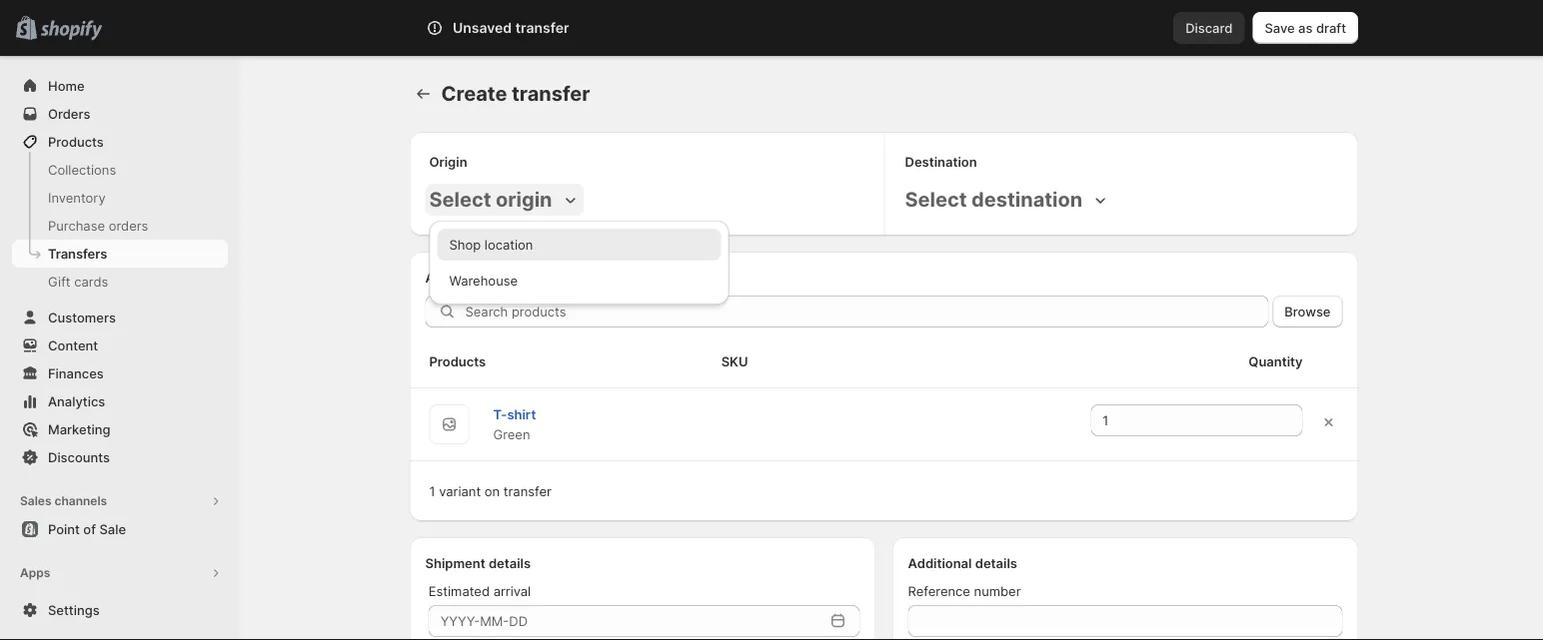 Task type: describe. For each thing, give the bounding box(es) containing it.
apps
[[20, 566, 50, 581]]

select destination
[[905, 187, 1083, 212]]

select for select origin
[[429, 187, 491, 212]]

save as draft button
[[1253, 12, 1359, 44]]

point
[[48, 522, 80, 537]]

point of sale button
[[0, 516, 240, 544]]

settings
[[48, 603, 100, 618]]

orders
[[109, 218, 148, 233]]

products link
[[12, 128, 228, 156]]

estimated arrival
[[429, 584, 531, 599]]

analytics link
[[12, 388, 228, 416]]

gift
[[48, 274, 71, 289]]

transfers link
[[12, 240, 228, 268]]

settings link
[[12, 597, 228, 625]]

customers link
[[12, 304, 228, 332]]

save
[[1265, 20, 1295, 35]]

1 variant on transfer
[[429, 484, 552, 499]]

shop location option
[[429, 229, 729, 261]]

destination
[[972, 187, 1083, 212]]

collections link
[[12, 156, 228, 184]]

0 horizontal spatial products
[[48, 134, 104, 149]]

unsaved transfer
[[453, 19, 569, 36]]

reference number
[[908, 584, 1021, 599]]

origin
[[429, 154, 467, 169]]

sales
[[20, 494, 52, 509]]

purchase orders
[[48, 218, 148, 233]]

locations list list box
[[429, 229, 729, 297]]

orders
[[48, 106, 90, 121]]

details for shipment details
[[489, 556, 531, 571]]

1
[[429, 484, 435, 499]]

purchase
[[48, 218, 105, 233]]

discard
[[1186, 20, 1233, 35]]

point of sale link
[[12, 516, 228, 544]]

details for additional details
[[975, 556, 1018, 571]]

number
[[974, 584, 1021, 599]]

point of sale
[[48, 522, 126, 537]]

2 vertical spatial transfer
[[504, 484, 552, 499]]

cards
[[74, 274, 108, 289]]

gift cards link
[[12, 268, 228, 296]]

as
[[1299, 20, 1313, 35]]

of
[[83, 522, 96, 537]]

analytics
[[48, 394, 105, 409]]

content link
[[12, 332, 228, 360]]

Reference number text field
[[908, 606, 1343, 638]]

finances
[[48, 366, 104, 381]]

t-shirt green
[[493, 407, 536, 442]]

inventory
[[48, 190, 106, 205]]

shop
[[449, 237, 481, 252]]

sku
[[721, 354, 748, 369]]

sale
[[99, 522, 126, 537]]

unsaved
[[453, 19, 512, 36]]

browse button
[[1273, 296, 1343, 328]]

warehouse
[[449, 273, 518, 288]]

apps button
[[12, 560, 228, 588]]

discounts link
[[12, 444, 228, 472]]



Task type: locate. For each thing, give the bounding box(es) containing it.
select inside dropdown button
[[905, 187, 967, 212]]

search button
[[474, 12, 1054, 44]]

marketing
[[48, 422, 110, 437]]

select inside 'dropdown button'
[[429, 187, 491, 212]]

0 horizontal spatial details
[[489, 556, 531, 571]]

content
[[48, 338, 98, 353]]

orders link
[[12, 100, 228, 128]]

products
[[454, 270, 511, 285]]

0 vertical spatial transfer
[[516, 19, 569, 36]]

draft
[[1317, 20, 1347, 35]]

transfers
[[48, 246, 107, 261]]

select
[[429, 187, 491, 212], [905, 187, 967, 212]]

products down add products
[[429, 354, 486, 369]]

transfer down search
[[512, 81, 590, 106]]

products up "collections"
[[48, 134, 104, 149]]

1 vertical spatial products
[[429, 354, 486, 369]]

create
[[441, 81, 507, 106]]

green
[[493, 427, 530, 442]]

location
[[485, 237, 533, 252]]

1 horizontal spatial details
[[975, 556, 1018, 571]]

transfer right unsaved
[[516, 19, 569, 36]]

select origin
[[429, 187, 552, 212]]

additional
[[908, 556, 972, 571]]

collections
[[48, 162, 116, 177]]

discounts
[[48, 450, 110, 465]]

add
[[425, 270, 451, 285]]

transfer for create transfer
[[512, 81, 590, 106]]

0 vertical spatial products
[[48, 134, 104, 149]]

create transfer
[[441, 81, 590, 106]]

finances link
[[12, 360, 228, 388]]

1 vertical spatial transfer
[[512, 81, 590, 106]]

None number field
[[1091, 405, 1273, 437]]

details
[[489, 556, 531, 571], [975, 556, 1018, 571]]

select destination button
[[901, 184, 1115, 216]]

1 select from the left
[[429, 187, 491, 212]]

home
[[48, 78, 85, 93]]

products
[[48, 134, 104, 149], [429, 354, 486, 369]]

select down destination at the right top of page
[[905, 187, 967, 212]]

shop location
[[449, 237, 533, 252]]

reference
[[908, 584, 971, 599]]

add products
[[425, 270, 511, 285]]

marketing link
[[12, 416, 228, 444]]

details up number on the right bottom of page
[[975, 556, 1018, 571]]

inventory link
[[12, 184, 228, 212]]

Search products text field
[[465, 296, 1269, 328]]

origin
[[496, 187, 552, 212]]

on
[[485, 484, 500, 499]]

home link
[[12, 72, 228, 100]]

discard link
[[1174, 12, 1245, 44]]

transfer for unsaved transfer
[[516, 19, 569, 36]]

1 horizontal spatial products
[[429, 354, 486, 369]]

t-
[[493, 407, 507, 422]]

sales channels
[[20, 494, 107, 509]]

select origin button
[[425, 184, 584, 216]]

0 horizontal spatial select
[[429, 187, 491, 212]]

estimated
[[429, 584, 490, 599]]

shipment details
[[425, 556, 531, 571]]

transfer right on
[[504, 484, 552, 499]]

Estimated arrival text field
[[429, 606, 824, 638]]

destination
[[905, 154, 977, 169]]

details up 'arrival'
[[489, 556, 531, 571]]

transfer
[[516, 19, 569, 36], [512, 81, 590, 106], [504, 484, 552, 499]]

select for select destination
[[905, 187, 967, 212]]

search
[[507, 20, 550, 35]]

gift cards
[[48, 274, 108, 289]]

t-shirt link
[[493, 407, 536, 422]]

2 details from the left
[[975, 556, 1018, 571]]

1 details from the left
[[489, 556, 531, 571]]

shirt
[[507, 407, 536, 422]]

select down origin at left
[[429, 187, 491, 212]]

arrival
[[494, 584, 531, 599]]

shipment
[[425, 556, 486, 571]]

save as draft
[[1265, 20, 1347, 35]]

channels
[[54, 494, 107, 509]]

customers
[[48, 310, 116, 325]]

sales channels button
[[12, 488, 228, 516]]

variant
[[439, 484, 481, 499]]

1 horizontal spatial select
[[905, 187, 967, 212]]

purchase orders link
[[12, 212, 228, 240]]

quantity
[[1249, 354, 1303, 369]]

shopify image
[[40, 20, 102, 40]]

browse
[[1285, 304, 1331, 319]]

additional details
[[908, 556, 1018, 571]]

2 select from the left
[[905, 187, 967, 212]]



Task type: vqa. For each thing, say whether or not it's contained in the screenshot.
product inside the Inventory menu
no



